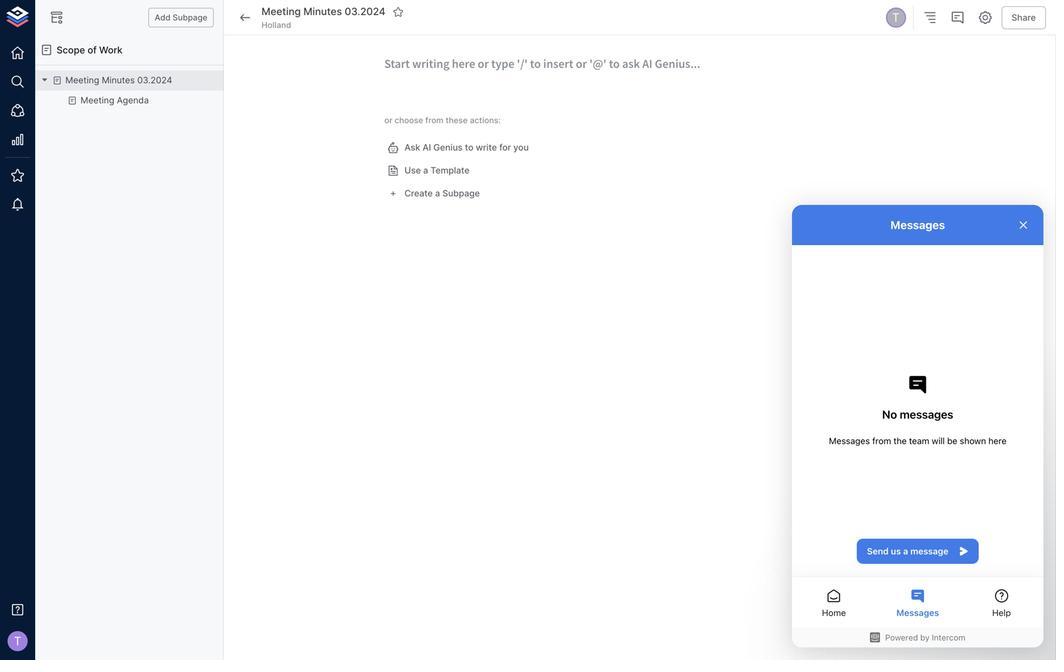Task type: describe. For each thing, give the bounding box(es) containing it.
use a template
[[405, 165, 470, 176]]

1 horizontal spatial t button
[[884, 6, 908, 30]]

genius
[[434, 142, 463, 153]]

scope of work link
[[35, 35, 224, 65]]

meeting agenda link
[[80, 94, 149, 107]]

meeting for meeting agenda 'link'
[[80, 95, 114, 106]]

meeting for meeting minutes 03.2024 link
[[65, 75, 99, 86]]

of
[[88, 44, 97, 56]]

meeting minutes 03.2024 link
[[65, 74, 172, 87]]

ai
[[423, 142, 431, 153]]

create a subpage
[[405, 188, 480, 199]]

these
[[446, 115, 468, 125]]

1 vertical spatial meeting minutes 03.2024
[[65, 75, 172, 86]]

1 horizontal spatial subpage
[[443, 188, 480, 199]]

ask
[[405, 142, 420, 153]]

use a template button
[[384, 159, 475, 182]]

1 vertical spatial 03.2024
[[137, 75, 172, 86]]

from
[[425, 115, 444, 125]]

0 horizontal spatial t button
[[4, 627, 31, 655]]

table of contents image
[[923, 10, 938, 25]]

for
[[499, 142, 511, 153]]

comments image
[[950, 10, 965, 25]]

actions:
[[470, 115, 501, 125]]

add subpage
[[155, 13, 207, 22]]

or choose from these actions:
[[384, 115, 501, 125]]

a for use
[[423, 165, 428, 176]]

settings image
[[978, 10, 993, 25]]

0 vertical spatial meeting
[[262, 5, 301, 18]]

1 horizontal spatial t
[[892, 11, 900, 24]]

holland link
[[262, 19, 291, 31]]



Task type: locate. For each thing, give the bounding box(es) containing it.
subpage
[[173, 13, 207, 22], [443, 188, 480, 199]]

holland
[[262, 20, 291, 30]]

t
[[892, 11, 900, 24], [14, 634, 21, 648]]

0 horizontal spatial t
[[14, 634, 21, 648]]

0 horizontal spatial minutes
[[102, 75, 135, 86]]

1 vertical spatial meeting
[[65, 75, 99, 86]]

use
[[405, 165, 421, 176]]

0 vertical spatial minutes
[[304, 5, 342, 18]]

write
[[476, 142, 497, 153]]

1 vertical spatial t
[[14, 634, 21, 648]]

a for create
[[435, 188, 440, 199]]

0 vertical spatial meeting minutes 03.2024
[[262, 5, 386, 18]]

share button
[[1002, 6, 1046, 29]]

1 vertical spatial a
[[435, 188, 440, 199]]

agenda
[[117, 95, 149, 106]]

1 horizontal spatial meeting minutes 03.2024
[[262, 5, 386, 18]]

create a subpage button
[[384, 182, 485, 205]]

1 horizontal spatial a
[[435, 188, 440, 199]]

to
[[465, 142, 474, 153]]

meeting up holland
[[262, 5, 301, 18]]

meeting agenda
[[80, 95, 149, 106]]

hide wiki image
[[49, 10, 64, 25]]

0 vertical spatial t
[[892, 11, 900, 24]]

go back image
[[238, 10, 253, 25]]

or
[[384, 115, 393, 125]]

share
[[1012, 12, 1036, 23]]

a inside button
[[435, 188, 440, 199]]

a right use
[[423, 165, 428, 176]]

ask ai genius to write for you button
[[384, 136, 534, 159]]

meeting minutes 03.2024 up holland
[[262, 5, 386, 18]]

minutes
[[304, 5, 342, 18], [102, 75, 135, 86]]

add
[[155, 13, 171, 22]]

0 horizontal spatial subpage
[[173, 13, 207, 22]]

choose
[[395, 115, 423, 125]]

0 vertical spatial subpage
[[173, 13, 207, 22]]

03.2024 left favorite image
[[345, 5, 386, 18]]

meeting down scope of work
[[65, 75, 99, 86]]

meeting inside meeting minutes 03.2024 link
[[65, 75, 99, 86]]

a
[[423, 165, 428, 176], [435, 188, 440, 199]]

meeting
[[262, 5, 301, 18], [65, 75, 99, 86], [80, 95, 114, 106]]

0 horizontal spatial meeting minutes 03.2024
[[65, 75, 172, 86]]

0 horizontal spatial a
[[423, 165, 428, 176]]

scope of work
[[57, 44, 122, 56]]

meeting down meeting minutes 03.2024 link
[[80, 95, 114, 106]]

1 vertical spatial subpage
[[443, 188, 480, 199]]

a right create
[[435, 188, 440, 199]]

work
[[99, 44, 122, 56]]

2 vertical spatial meeting
[[80, 95, 114, 106]]

favorite image
[[392, 6, 404, 18]]

03.2024
[[345, 5, 386, 18], [137, 75, 172, 86]]

1 vertical spatial t button
[[4, 627, 31, 655]]

add subpage button
[[148, 8, 214, 27]]

1 horizontal spatial minutes
[[304, 5, 342, 18]]

0 vertical spatial 03.2024
[[345, 5, 386, 18]]

03.2024 up agenda
[[137, 75, 172, 86]]

subpage down template
[[443, 188, 480, 199]]

meeting minutes 03.2024
[[262, 5, 386, 18], [65, 75, 172, 86]]

create
[[405, 188, 433, 199]]

1 vertical spatial minutes
[[102, 75, 135, 86]]

0 vertical spatial t button
[[884, 6, 908, 30]]

scope
[[57, 44, 85, 56]]

a inside button
[[423, 165, 428, 176]]

ask ai genius to write for you
[[405, 142, 529, 153]]

template
[[431, 165, 470, 176]]

t button
[[884, 6, 908, 30], [4, 627, 31, 655]]

0 horizontal spatial 03.2024
[[137, 75, 172, 86]]

1 horizontal spatial 03.2024
[[345, 5, 386, 18]]

subpage right add
[[173, 13, 207, 22]]

you
[[514, 142, 529, 153]]

dialog
[[792, 205, 1044, 648]]

0 vertical spatial a
[[423, 165, 428, 176]]

meeting minutes 03.2024 up meeting agenda
[[65, 75, 172, 86]]

meeting inside meeting agenda 'link'
[[80, 95, 114, 106]]



